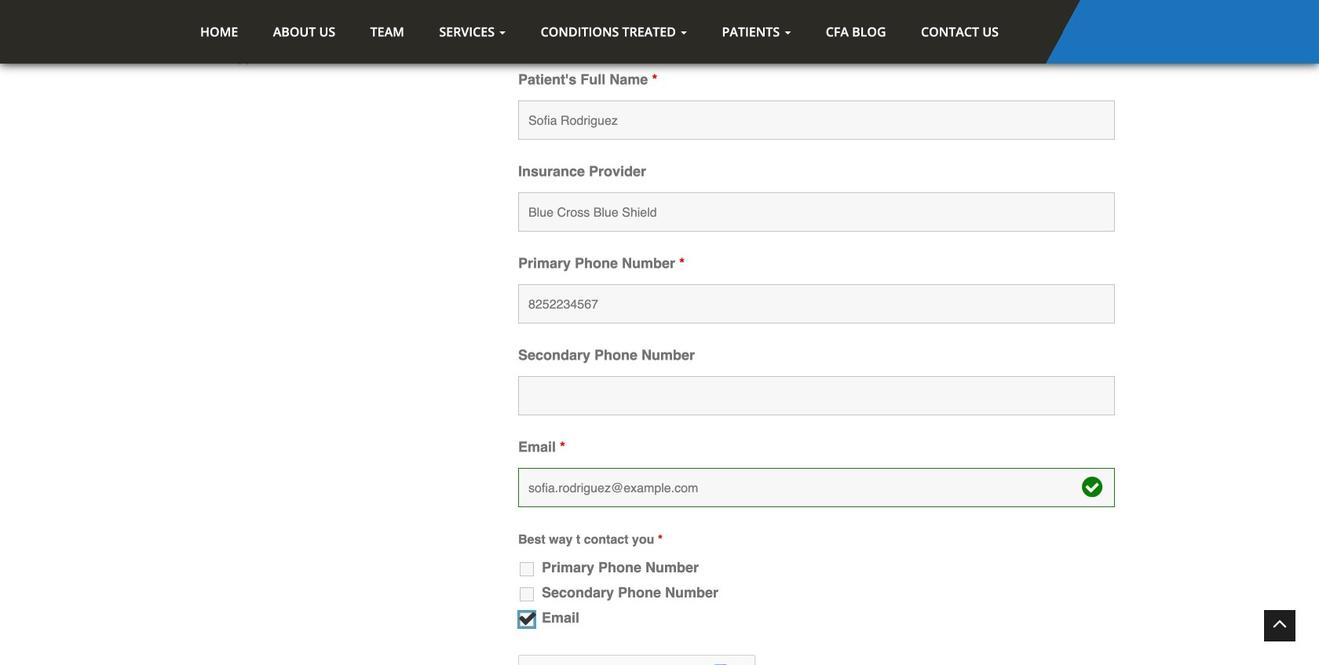 Task type: locate. For each thing, give the bounding box(es) containing it.
None text field
[[518, 101, 1115, 140], [518, 192, 1115, 232], [518, 101, 1115, 140], [518, 192, 1115, 232]]

None email field
[[518, 468, 1115, 507]]

None telephone field
[[518, 284, 1115, 324], [518, 376, 1115, 415], [518, 284, 1115, 324], [518, 376, 1115, 415]]



Task type: describe. For each thing, give the bounding box(es) containing it.
angle up image
[[1273, 612, 1288, 635]]



Task type: vqa. For each thing, say whether or not it's contained in the screenshot.
the Subject text box
no



